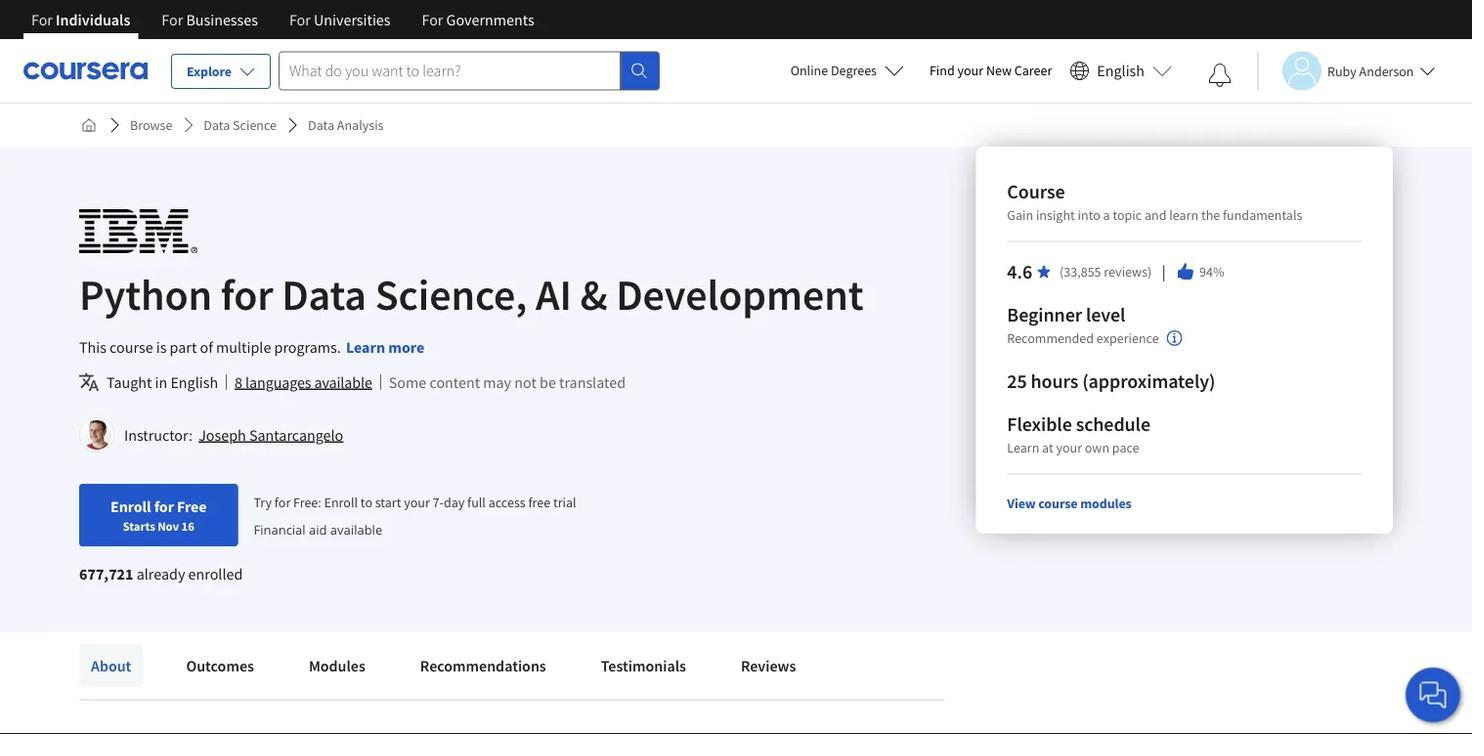 Task type: vqa. For each thing, say whether or not it's contained in the screenshot.
first 'world-' from the left
no



Task type: locate. For each thing, give the bounding box(es) containing it.
(33,855
[[1060, 263, 1102, 281]]

and
[[1145, 206, 1167, 224]]

nov
[[158, 518, 179, 534]]

available down to
[[330, 520, 383, 538]]

python
[[79, 267, 212, 321]]

ruby anderson button
[[1257, 51, 1436, 90]]

1 horizontal spatial learn
[[1007, 439, 1040, 457]]

find your new career link
[[920, 59, 1062, 83]]

in
[[155, 373, 167, 392]]

start
[[375, 494, 401, 511]]

outcomes
[[186, 656, 254, 676]]

topic
[[1113, 206, 1142, 224]]

english button
[[1062, 39, 1180, 103]]

0 vertical spatial course
[[110, 337, 153, 357]]

for up multiple
[[221, 267, 273, 321]]

1 horizontal spatial for
[[221, 267, 273, 321]]

8
[[235, 373, 242, 392]]

1 vertical spatial learn
[[1007, 439, 1040, 457]]

santarcangelo
[[249, 425, 343, 445]]

for universities
[[289, 10, 391, 29]]

1 horizontal spatial english
[[1097, 61, 1145, 81]]

0 horizontal spatial english
[[171, 373, 218, 392]]

for inside try for free: enroll to start your 7-day full access free trial financial aid available
[[275, 494, 291, 511]]

for governments
[[422, 10, 534, 29]]

your right at on the bottom right of page
[[1056, 439, 1082, 457]]

0 vertical spatial english
[[1097, 61, 1145, 81]]

0 horizontal spatial for
[[154, 497, 174, 516]]

testimonials
[[601, 656, 686, 676]]

2 horizontal spatial for
[[275, 494, 291, 511]]

some
[[389, 373, 427, 392]]

data
[[204, 116, 230, 134], [308, 116, 334, 134], [282, 267, 367, 321]]

for left "individuals"
[[31, 10, 53, 29]]

reviews)
[[1104, 263, 1152, 281]]

available down programs.
[[314, 373, 372, 392]]

1 vertical spatial your
[[1056, 439, 1082, 457]]

for for individuals
[[31, 10, 53, 29]]

0 vertical spatial learn
[[346, 337, 385, 357]]

at
[[1042, 439, 1054, 457]]

available inside button
[[314, 373, 372, 392]]

learn
[[346, 337, 385, 357], [1007, 439, 1040, 457]]

8 languages available
[[235, 373, 372, 392]]

(approximately)
[[1083, 369, 1216, 394]]

0 horizontal spatial your
[[404, 494, 430, 511]]

be
[[540, 373, 556, 392]]

1 horizontal spatial your
[[958, 62, 984, 79]]

information about difficulty level pre-requisites. image
[[1167, 330, 1183, 346]]

taught
[[107, 373, 152, 392]]

1 vertical spatial course
[[1039, 495, 1078, 512]]

1 horizontal spatial enroll
[[324, 494, 358, 511]]

modules link
[[297, 644, 377, 687]]

free
[[177, 497, 207, 516]]

available inside try for free: enroll to start your 7-day full access free trial financial aid available
[[330, 520, 383, 538]]

2 horizontal spatial your
[[1056, 439, 1082, 457]]

businesses
[[186, 10, 258, 29]]

for left businesses
[[162, 10, 183, 29]]

online degrees
[[791, 62, 877, 79]]

ai
[[536, 267, 572, 321]]

recommendations link
[[409, 644, 558, 687]]

joseph santarcangelo image
[[82, 420, 111, 450]]

8 languages available button
[[235, 371, 372, 394]]

aid
[[309, 520, 327, 538]]

data science
[[204, 116, 277, 134]]

learn
[[1170, 206, 1199, 224]]

learn left more at the top left of page
[[346, 337, 385, 357]]

joseph santarcangelo link
[[199, 425, 343, 445]]

for for try
[[275, 494, 291, 511]]

your right find
[[958, 62, 984, 79]]

some content may not be translated
[[389, 373, 626, 392]]

universities
[[314, 10, 391, 29]]

view course modules link
[[1007, 495, 1132, 512]]

own
[[1085, 439, 1110, 457]]

0 horizontal spatial course
[[110, 337, 153, 357]]

for for governments
[[422, 10, 443, 29]]

course left is
[[110, 337, 153, 357]]

for up nov
[[154, 497, 174, 516]]

for right try
[[275, 494, 291, 511]]

starts
[[123, 518, 155, 534]]

enroll up starts
[[110, 497, 151, 516]]

multiple
[[216, 337, 271, 357]]

0 vertical spatial available
[[314, 373, 372, 392]]

677,721 already enrolled
[[79, 564, 243, 584]]

learn more button
[[346, 335, 425, 359]]

python for data science, ai & development
[[79, 267, 864, 321]]

data for data analysis
[[308, 116, 334, 134]]

0 horizontal spatial learn
[[346, 337, 385, 357]]

try
[[254, 494, 272, 511]]

reviews link
[[729, 644, 808, 687]]

3 for from the left
[[289, 10, 311, 29]]

english
[[1097, 61, 1145, 81], [171, 373, 218, 392]]

the
[[1202, 206, 1220, 224]]

may
[[483, 373, 511, 392]]

flexible schedule learn at your own pace
[[1007, 412, 1151, 457]]

english right in
[[171, 373, 218, 392]]

enroll inside try for free: enroll to start your 7-day full access free trial financial aid available
[[324, 494, 358, 511]]

this
[[79, 337, 107, 357]]

2 vertical spatial your
[[404, 494, 430, 511]]

instructor:
[[124, 425, 193, 445]]

ruby anderson
[[1328, 62, 1414, 80]]

course for view
[[1039, 495, 1078, 512]]

schedule
[[1076, 412, 1151, 437]]

data left science
[[204, 116, 230, 134]]

1 vertical spatial available
[[330, 520, 383, 538]]

part
[[170, 337, 197, 357]]

1 horizontal spatial course
[[1039, 495, 1078, 512]]

access
[[489, 494, 526, 511]]

enroll
[[324, 494, 358, 511], [110, 497, 151, 516]]

1 for from the left
[[31, 10, 53, 29]]

94%
[[1200, 263, 1225, 281]]

your left 7-
[[404, 494, 430, 511]]

degrees
[[831, 62, 877, 79]]

english right the "career"
[[1097, 61, 1145, 81]]

learn left at on the bottom right of page
[[1007, 439, 1040, 457]]

enroll left to
[[324, 494, 358, 511]]

for inside enroll for free starts nov 16
[[154, 497, 174, 516]]

None search field
[[279, 51, 660, 90]]

free:
[[293, 494, 321, 511]]

anderson
[[1360, 62, 1414, 80]]

4 for from the left
[[422, 10, 443, 29]]

for for businesses
[[162, 10, 183, 29]]

0 horizontal spatial enroll
[[110, 497, 151, 516]]

course right the view
[[1039, 495, 1078, 512]]

to
[[361, 494, 373, 511]]

available
[[314, 373, 372, 392], [330, 520, 383, 538]]

for left universities
[[289, 10, 311, 29]]

chat with us image
[[1418, 680, 1449, 711]]

career
[[1015, 62, 1052, 79]]

(33,855 reviews) |
[[1060, 261, 1169, 282]]

not
[[515, 373, 537, 392]]

25
[[1007, 369, 1027, 394]]

for up what do you want to learn? text box
[[422, 10, 443, 29]]

data left analysis
[[308, 116, 334, 134]]

trial
[[553, 494, 576, 511]]

programs.
[[274, 337, 341, 357]]

financial aid available button
[[254, 520, 383, 538]]

beginner
[[1007, 303, 1082, 327]]

ibm image
[[79, 209, 198, 253]]

2 for from the left
[[162, 10, 183, 29]]

development
[[616, 267, 864, 321]]

taught in english
[[107, 373, 218, 392]]



Task type: describe. For each thing, give the bounding box(es) containing it.
your inside flexible schedule learn at your own pace
[[1056, 439, 1082, 457]]

home image
[[81, 117, 97, 133]]

course gain insight into a topic and learn the fundamentals
[[1007, 179, 1303, 224]]

find
[[930, 62, 955, 79]]

recommended
[[1007, 330, 1094, 348]]

for businesses
[[162, 10, 258, 29]]

0 vertical spatial your
[[958, 62, 984, 79]]

english inside button
[[1097, 61, 1145, 81]]

explore button
[[171, 54, 271, 89]]

browse
[[130, 116, 172, 134]]

fundamentals
[[1223, 206, 1303, 224]]

find your new career
[[930, 62, 1052, 79]]

new
[[986, 62, 1012, 79]]

677,721
[[79, 564, 133, 584]]

recommended experience
[[1007, 330, 1159, 348]]

enroll inside enroll for free starts nov 16
[[110, 497, 151, 516]]

4.6
[[1007, 260, 1033, 284]]

browse link
[[122, 108, 180, 143]]

already
[[137, 564, 185, 584]]

for individuals
[[31, 10, 130, 29]]

testimonials link
[[589, 644, 698, 687]]

this course is part of multiple programs. learn more
[[79, 337, 425, 357]]

languages
[[245, 373, 311, 392]]

online
[[791, 62, 828, 79]]

reviews
[[741, 656, 796, 676]]

more
[[388, 337, 425, 357]]

individuals
[[56, 10, 130, 29]]

16
[[181, 518, 194, 534]]

analysis
[[337, 116, 384, 134]]

outcomes link
[[174, 644, 266, 687]]

pace
[[1113, 439, 1140, 457]]

ruby
[[1328, 62, 1357, 80]]

course for this
[[110, 337, 153, 357]]

|
[[1160, 261, 1169, 282]]

science
[[233, 116, 277, 134]]

7-
[[433, 494, 444, 511]]

explore
[[187, 63, 232, 80]]

course
[[1007, 179, 1065, 204]]

day
[[444, 494, 465, 511]]

is
[[156, 337, 167, 357]]

data analysis
[[308, 116, 384, 134]]

&
[[580, 267, 608, 321]]

about
[[91, 656, 131, 676]]

free
[[528, 494, 551, 511]]

insight
[[1036, 206, 1075, 224]]

for for universities
[[289, 10, 311, 29]]

data for data science
[[204, 116, 230, 134]]

beginner level
[[1007, 303, 1126, 327]]

modules
[[1081, 495, 1132, 512]]

view
[[1007, 495, 1036, 512]]

experience
[[1097, 330, 1159, 348]]

data analysis link
[[300, 108, 392, 143]]

enroll for free starts nov 16
[[110, 497, 207, 534]]

instructor: joseph santarcangelo
[[124, 425, 343, 445]]

banner navigation
[[16, 0, 550, 39]]

governments
[[446, 10, 534, 29]]

try for free: enroll to start your 7-day full access free trial financial aid available
[[254, 494, 576, 538]]

content
[[430, 373, 480, 392]]

coursera image
[[23, 55, 148, 86]]

into
[[1078, 206, 1101, 224]]

online degrees button
[[775, 49, 920, 92]]

show notifications image
[[1209, 64, 1232, 87]]

What do you want to learn? text field
[[279, 51, 621, 90]]

for for python
[[221, 267, 273, 321]]

data up programs.
[[282, 267, 367, 321]]

joseph
[[199, 425, 246, 445]]

hours
[[1031, 369, 1079, 394]]

financial
[[254, 520, 306, 538]]

your inside try for free: enroll to start your 7-day full access free trial financial aid available
[[404, 494, 430, 511]]

1 vertical spatial english
[[171, 373, 218, 392]]

full
[[467, 494, 486, 511]]

of
[[200, 337, 213, 357]]

science,
[[375, 267, 527, 321]]

a
[[1103, 206, 1110, 224]]

learn inside flexible schedule learn at your own pace
[[1007, 439, 1040, 457]]

for for enroll
[[154, 497, 174, 516]]

enrolled
[[188, 564, 243, 584]]



